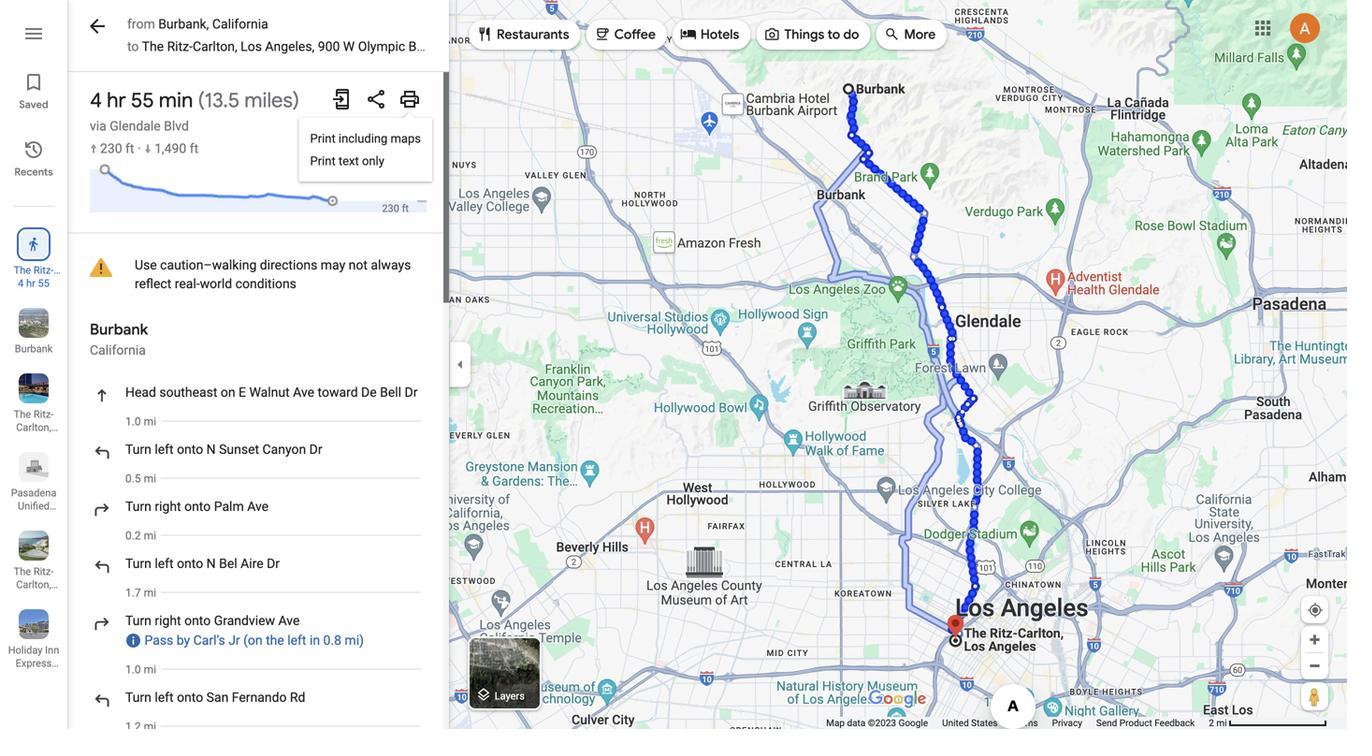 Task type: describe. For each thing, give the bounding box(es) containing it.
pasadena unified school district
[[11, 487, 56, 538]]

230 ft for 230 ft ·
[[100, 141, 134, 156]]

feedback
[[1155, 717, 1195, 729]]

reflect
[[135, 276, 172, 292]]

©2023
[[868, 717, 897, 729]]

states
[[972, 717, 998, 729]]

carlton, for the ritz- carlton, los angeles
[[16, 422, 51, 433]]

mi
[[1217, 717, 1227, 729]]

turn right onto grandview ave
[[125, 613, 300, 628]]

district
[[17, 526, 50, 538]]

2 horizontal spatial los
[[439, 39, 461, 54]]

dr for n bel aire dr
[[267, 556, 280, 571]]

ritz- inside the from burbank, california to the ritz-carlton, los angeles, 900 w olympic blvd, los angeles, ca 90015
[[167, 39, 193, 54]]

90015
[[537, 39, 574, 54]]

pass
[[145, 632, 173, 648]]

turn left onto n bel aire dr
[[125, 556, 280, 571]]

olympic
[[358, 39, 405, 54]]

saved
[[19, 98, 48, 111]]

e
[[239, 385, 246, 400]]

laguna
[[17, 592, 51, 604]]

print including maps print text only
[[310, 131, 421, 168]]

right for turn right onto palm ave
[[155, 499, 181, 514]]

footer inside google maps element
[[827, 717, 1209, 729]]

do
[[844, 26, 860, 43]]

2 print from the top
[[310, 154, 336, 168]]

privacy button
[[1052, 717, 1083, 729]]

zoom in image
[[1308, 633, 1322, 647]]

california inside the from burbank, california to the ritz-carlton, los angeles, 900 w olympic blvd, los angeles, ca 90015
[[212, 16, 268, 32]]

 button
[[86, 13, 109, 40]]

inn
[[45, 644, 59, 656]]

angeles
[[15, 448, 52, 460]]

2 angeles, from the left
[[464, 39, 513, 54]]

pass by carl's jr (on the left in 0.8 mi)
[[145, 632, 364, 648]]

2 mi button
[[1209, 717, 1328, 729]]

·
[[138, 141, 141, 156]]

onto for palm ave
[[184, 499, 211, 514]]

hr for 4 hr 55 min ( 13.5 miles )
[[107, 87, 126, 113]]

terms
[[1012, 717, 1038, 729]]

toward
[[318, 385, 358, 400]]

from burbank, california to the ritz-carlton, los angeles, 900 w olympic blvd, los angeles, ca 90015
[[127, 16, 574, 54]]

onto for san fernando rd
[[177, 690, 203, 705]]

mesa-
[[31, 671, 59, 682]]

maps
[[391, 131, 421, 146]]

ca
[[517, 39, 534, 54]]

coffee
[[615, 26, 656, 43]]

miles
[[244, 87, 293, 113]]

the
[[266, 632, 284, 648]]

turn right onto palm ave
[[125, 499, 269, 514]]

bell
[[380, 385, 402, 400]]

united
[[942, 717, 969, 729]]

may
[[321, 257, 346, 273]]

text
[[339, 154, 359, 168]]

things
[[785, 26, 825, 43]]

turn for turn right onto grandview ave
[[125, 613, 152, 628]]

united states
[[942, 717, 998, 729]]

4 hr 55 min ( 13.5 miles )
[[90, 87, 299, 113]]

the for the ritz- carlton, laguna niguel
[[14, 566, 31, 577]]

de
[[361, 385, 377, 400]]

the for the ritz- carlton, los angeles
[[14, 408, 31, 420]]

use caution–walking directions may not always reflect real-world conditions
[[135, 257, 411, 292]]

head southeast on e walnut ave toward de bell dr
[[125, 385, 418, 400]]

use caution–walking directions may not always reflect real-world conditions image
[[90, 256, 112, 278]]

onto for n bel aire dr
[[177, 556, 203, 571]]

pasadena unified school district button
[[0, 445, 67, 538]]

(
[[198, 87, 205, 113]]

aire
[[241, 556, 264, 571]]

caution–walking
[[160, 257, 257, 273]]

4 for 4 hr 55 min ( 13.5 miles )
[[90, 87, 102, 113]]

school
[[18, 513, 49, 525]]

express
[[16, 657, 52, 669]]

turn left onto san fernando rd
[[125, 690, 306, 705]]

hr for 4 hr 55
[[26, 277, 35, 289]]

to inside the from burbank, california to the ritz-carlton, los angeles, 900 w olympic blvd, los angeles, ca 90015
[[127, 39, 139, 54]]

san inside directions from burbank, california to the ritz-carlton, los angeles, 900 w olympic blvd, los angeles, ca 90015 region
[[207, 690, 229, 705]]

print text only button
[[299, 150, 432, 172]]

collapse side panel image
[[450, 354, 471, 375]]

saved button
[[0, 64, 67, 116]]

jr
[[229, 632, 240, 648]]

2
[[1209, 717, 1215, 729]]


[[86, 13, 109, 40]]

burbank for burbank california
[[90, 320, 148, 339]]

1 horizontal spatial los
[[241, 39, 262, 54]]

w
[[343, 39, 355, 54]]

carlton, for the ritz- carlton, laguna niguel
[[16, 579, 51, 591]]

bel
[[219, 556, 237, 571]]

use
[[135, 257, 157, 273]]


[[764, 24, 781, 44]]

not
[[349, 257, 368, 273]]

restaurants
[[497, 26, 570, 43]]

mira
[[8, 671, 29, 682]]


[[475, 685, 492, 705]]

burbank california
[[90, 320, 148, 358]]

california inside burbank california
[[90, 343, 146, 358]]

world
[[200, 276, 232, 292]]

more
[[905, 26, 936, 43]]

conditions
[[236, 276, 297, 292]]

ritz- for the ritz- carlton, laguna niguel
[[34, 566, 54, 577]]



Task type: locate. For each thing, give the bounding box(es) containing it.
1 vertical spatial hr
[[26, 277, 35, 289]]

230 ft ·
[[100, 141, 144, 156]]

hotels
[[701, 26, 740, 43]]

)
[[293, 87, 299, 113]]

los up "miles"
[[241, 39, 262, 54]]

1 vertical spatial 230 ft
[[382, 203, 409, 214]]

ave
[[293, 385, 315, 400], [247, 499, 269, 514], [278, 613, 300, 628]]

0 horizontal spatial 55
[[38, 277, 49, 289]]

0 horizontal spatial california
[[90, 343, 146, 358]]

ritz- for the ritz- carlton, los angeles
[[34, 408, 54, 420]]

burbank up 'the ritz- carlton, los angeles' button
[[15, 343, 53, 355]]

footer
[[827, 717, 1209, 729]]

dr for n sunset canyon dr
[[309, 442, 322, 457]]

print left the text
[[310, 154, 336, 168]]

1 vertical spatial 4
[[18, 277, 24, 289]]

4 for 4 hr 55
[[18, 277, 24, 289]]

2 horizontal spatial dr
[[405, 385, 418, 400]]

0 vertical spatial dr
[[405, 385, 418, 400]]

onto up carl's
[[184, 613, 211, 628]]

ritz-
[[167, 39, 193, 54], [34, 408, 54, 420], [34, 566, 54, 577]]

0 vertical spatial hr
[[107, 87, 126, 113]]


[[25, 234, 42, 255]]

0 horizontal spatial angeles,
[[265, 39, 315, 54]]

dr right the canyon
[[309, 442, 322, 457]]

turn for turn right onto palm ave
[[125, 499, 152, 514]]

1 horizontal spatial burbank
[[90, 320, 148, 339]]

glendale
[[110, 118, 161, 134]]

hr inside  list
[[26, 277, 35, 289]]

2 right from the top
[[155, 613, 181, 628]]

0 horizontal spatial san
[[11, 684, 28, 695]]

the inside the ritz- carlton, laguna niguel
[[14, 566, 31, 577]]

1 horizontal spatial 55
[[131, 87, 154, 113]]

the inside the from burbank, california to the ritz-carlton, los angeles, 900 w olympic blvd, los angeles, ca 90015
[[142, 39, 164, 54]]

1 vertical spatial print
[[310, 154, 336, 168]]

united states button
[[942, 717, 998, 729]]

0 vertical spatial 55
[[131, 87, 154, 113]]

show street view coverage image
[[1302, 682, 1329, 710]]

0 vertical spatial burbank
[[90, 320, 148, 339]]

carlton, up angeles
[[16, 422, 51, 433]]

ritz- inside the ritz- carlton, los angeles
[[34, 408, 54, 420]]

0 horizontal spatial to
[[127, 39, 139, 54]]

ave left toward
[[293, 385, 315, 400]]

holiday inn express mira mesa- san diego button
[[0, 602, 67, 695]]

13.5
[[205, 87, 240, 113]]

hr down the 
[[26, 277, 35, 289]]

4 hr 55
[[18, 277, 49, 289]]

n left sunset
[[207, 442, 216, 457]]

blvd
[[164, 118, 189, 134]]

0.8
[[323, 632, 342, 648]]

1 right from the top
[[155, 499, 181, 514]]

5 turn from the top
[[125, 690, 152, 705]]

directions from burbank, california to the ritz-carlton, los angeles, 900 w olympic blvd, los angeles, ca 90015 region
[[67, 0, 449, 729]]

right up pass
[[155, 613, 181, 628]]

1 horizontal spatial hr
[[107, 87, 126, 113]]

recents
[[14, 166, 53, 179]]

2 vertical spatial carlton,
[[16, 579, 51, 591]]

burbank
[[90, 320, 148, 339], [15, 343, 53, 355]]

n for n sunset canyon dr
[[207, 442, 216, 457]]

send product feedback
[[1097, 717, 1195, 729]]

mi)
[[345, 632, 364, 648]]

carlton, down the burbank,
[[193, 39, 237, 54]]

map data ©2023 google
[[827, 717, 928, 729]]

turn for turn left onto n bel aire dr
[[125, 556, 152, 571]]

carlton, up laguna
[[16, 579, 51, 591]]

1 turn from the top
[[125, 442, 152, 457]]

1 vertical spatial right
[[155, 613, 181, 628]]

turn
[[125, 442, 152, 457], [125, 499, 152, 514], [125, 556, 152, 571], [125, 613, 152, 628], [125, 690, 152, 705]]

the ritz- carlton, laguna niguel
[[14, 566, 54, 617]]

230 ft for 230 ft
[[382, 203, 409, 214]]

directions
[[260, 257, 318, 273]]

n for n bel aire dr
[[207, 556, 216, 571]]

niguel
[[19, 605, 48, 617]]

1 horizontal spatial 4
[[90, 87, 102, 113]]

1 vertical spatial ave
[[247, 499, 269, 514]]

the up angeles
[[14, 408, 31, 420]]

left down pass
[[155, 690, 174, 705]]

1,490 ft
[[154, 141, 199, 156]]

1 horizontal spatial angeles,
[[464, 39, 513, 54]]

always
[[371, 257, 411, 273]]

san inside 'holiday inn express mira mesa- san diego'
[[11, 684, 28, 695]]

 main content
[[67, 0, 574, 729]]

the ritz- carlton, laguna niguel button
[[0, 523, 67, 617]]

burbank button
[[0, 300, 67, 358]]

california right the burbank,
[[212, 16, 268, 32]]

0 vertical spatial 4
[[90, 87, 102, 113]]

recents button
[[0, 131, 67, 183]]

230 ft left ·
[[100, 141, 134, 156]]

0 horizontal spatial burbank
[[15, 343, 53, 355]]

angeles, left ca
[[464, 39, 513, 54]]

diego
[[30, 684, 57, 695]]

0 vertical spatial ritz-
[[167, 39, 193, 54]]

0 horizontal spatial dr
[[267, 556, 280, 571]]

2 vertical spatial the
[[14, 566, 31, 577]]

california
[[212, 16, 268, 32], [90, 343, 146, 358]]

left for turn left onto n sunset canyon dr
[[155, 442, 174, 457]]

4 inside  list
[[18, 277, 24, 289]]

california up head
[[90, 343, 146, 358]]

canyon
[[263, 442, 306, 457]]

1 print from the top
[[310, 131, 336, 146]]

carlton, inside the ritz- carlton, los angeles
[[16, 422, 51, 433]]

privacy
[[1052, 717, 1083, 729]]

the up laguna
[[14, 566, 31, 577]]

print left including
[[310, 131, 336, 146]]

the
[[142, 39, 164, 54], [14, 408, 31, 420], [14, 566, 31, 577]]

zoom out image
[[1308, 659, 1322, 673]]

onto down by on the bottom of page
[[177, 690, 203, 705]]

unified
[[18, 500, 50, 512]]

hr up glendale at the top of page
[[107, 87, 126, 113]]

 layers
[[475, 685, 525, 705]]

0 vertical spatial ave
[[293, 385, 315, 400]]

1 horizontal spatial to
[[828, 26, 841, 43]]

1,493 ft
[[374, 162, 409, 174]]

0 horizontal spatial los
[[25, 435, 42, 446]]

left for turn left onto n bel aire dr
[[155, 556, 174, 571]]

head
[[125, 385, 156, 400]]

layers
[[495, 690, 525, 702]]

san down mira
[[11, 684, 28, 695]]

ritz- up angeles
[[34, 408, 54, 420]]

1 horizontal spatial dr
[[309, 442, 322, 457]]

the down from on the left top of the page
[[142, 39, 164, 54]]

0 vertical spatial the
[[142, 39, 164, 54]]

turn for turn left onto n sunset canyon dr
[[125, 442, 152, 457]]

angeles, left 900
[[265, 39, 315, 54]]

burbank down reflect
[[90, 320, 148, 339]]

1 vertical spatial carlton,
[[16, 422, 51, 433]]

via glendale blvd
[[90, 118, 189, 134]]

onto left palm
[[184, 499, 211, 514]]

 things to do
[[764, 24, 860, 44]]

carlton, inside the ritz- carlton, laguna niguel
[[16, 579, 51, 591]]


[[680, 24, 697, 44]]

los inside the ritz- carlton, los angeles
[[25, 435, 42, 446]]

0 horizontal spatial 4
[[18, 277, 24, 289]]

ave for grandview ave
[[278, 613, 300, 628]]

map
[[827, 717, 845, 729]]

0 vertical spatial carlton,
[[193, 39, 237, 54]]

1 vertical spatial the
[[14, 408, 31, 420]]

1 horizontal spatial california
[[212, 16, 268, 32]]

terms button
[[1012, 717, 1038, 729]]

turn left onto n sunset canyon dr
[[125, 442, 322, 457]]

to left do
[[828, 26, 841, 43]]


[[476, 24, 493, 44]]

55 for 4 hr 55
[[38, 277, 49, 289]]

ritz- up laguna
[[34, 566, 54, 577]]

burbank for burbank
[[15, 343, 53, 355]]

burbank inside button
[[15, 343, 53, 355]]

55 inside  list
[[38, 277, 49, 289]]

palm
[[214, 499, 244, 514]]

in
[[310, 632, 320, 648]]

0 vertical spatial right
[[155, 499, 181, 514]]

the ritz- carlton, los angeles
[[14, 408, 54, 460]]

0 vertical spatial n
[[207, 442, 216, 457]]

fernando
[[232, 690, 287, 705]]

1 vertical spatial ritz-
[[34, 408, 54, 420]]

2 vertical spatial ritz-
[[34, 566, 54, 577]]

walnut
[[249, 385, 290, 400]]

dr right aire
[[267, 556, 280, 571]]

4 turn from the top
[[125, 613, 152, 628]]

230 ft down 1,493 ft on the top left of the page
[[382, 203, 409, 214]]

 restaurants
[[476, 24, 570, 44]]

min
[[159, 87, 193, 113]]

3 turn from the top
[[125, 556, 152, 571]]

55 up via glendale blvd
[[131, 87, 154, 113]]

the ritz- carlton, los angeles button
[[0, 366, 67, 460]]

google account: apple lee  
(apple.applelee2001@gmail.com) image
[[1291, 13, 1320, 43]]

4 up via
[[90, 87, 102, 113]]

2 vertical spatial ave
[[278, 613, 300, 628]]

1 vertical spatial n
[[207, 556, 216, 571]]

n left "bel" on the left bottom of page
[[207, 556, 216, 571]]

from
[[127, 16, 155, 32]]

left left "bel" on the left bottom of page
[[155, 556, 174, 571]]

dr right bell
[[405, 385, 418, 400]]

hr inside directions from burbank, california to the ritz-carlton, los angeles, 900 w olympic blvd, los angeles, ca 90015 region
[[107, 87, 126, 113]]

1 vertical spatial california
[[90, 343, 146, 358]]

4 up burbank button
[[18, 277, 24, 289]]

right left palm
[[155, 499, 181, 514]]

 coffee
[[594, 24, 656, 44]]

ave up the
[[278, 613, 300, 628]]

onto for n sunset canyon dr
[[177, 442, 203, 457]]

show your location image
[[1307, 602, 1324, 619]]

 more
[[884, 24, 936, 44]]

onto left sunset
[[177, 442, 203, 457]]

information tooltip
[[125, 633, 141, 647]]

google maps element
[[0, 0, 1348, 729]]

1 vertical spatial 55
[[38, 277, 49, 289]]

55 for 4 hr 55 min ( 13.5 miles )
[[131, 87, 154, 113]]

sunset
[[219, 442, 259, 457]]

1 vertical spatial burbank
[[15, 343, 53, 355]]

0 horizontal spatial 230 ft
[[100, 141, 134, 156]]

send
[[1097, 717, 1118, 729]]

0 vertical spatial print
[[310, 131, 336, 146]]


[[594, 24, 611, 44]]

san left fernando
[[207, 690, 229, 705]]

carlton,
[[193, 39, 237, 54], [16, 422, 51, 433], [16, 579, 51, 591]]

ave for palm ave
[[247, 499, 269, 514]]

 list
[[0, 0, 67, 729]]

ritz- inside the ritz- carlton, laguna niguel
[[34, 566, 54, 577]]

2 turn from the top
[[125, 499, 152, 514]]

carl's
[[193, 632, 225, 648]]

onto left "bel" on the left bottom of page
[[177, 556, 203, 571]]

los up angeles
[[25, 435, 42, 446]]

menu image
[[22, 22, 45, 45]]

1 horizontal spatial san
[[207, 690, 229, 705]]

ave right palm
[[247, 499, 269, 514]]

0 vertical spatial 230 ft
[[100, 141, 134, 156]]

onto for grandview ave
[[184, 613, 211, 628]]

southeast
[[159, 385, 217, 400]]

0 vertical spatial california
[[212, 16, 268, 32]]

to inside  things to do
[[828, 26, 841, 43]]

left left in
[[288, 632, 306, 648]]

ritz- down the burbank,
[[167, 39, 193, 54]]

4 inside directions from burbank, california to the ritz-carlton, los angeles, 900 w olympic blvd, los angeles, ca 90015 region
[[90, 87, 102, 113]]

1 angeles, from the left
[[265, 39, 315, 54]]

blvd,
[[409, 39, 436, 54]]

1 vertical spatial dr
[[309, 442, 322, 457]]

turn for turn left onto san fernando rd
[[125, 690, 152, 705]]

los
[[241, 39, 262, 54], [439, 39, 461, 54], [25, 435, 42, 446]]

carlton, inside the from burbank, california to the ritz-carlton, los angeles, 900 w olympic blvd, los angeles, ca 90015
[[193, 39, 237, 54]]

only
[[362, 154, 384, 168]]

the inside the ritz- carlton, los angeles
[[14, 408, 31, 420]]

55 down the 
[[38, 277, 49, 289]]

2 mi
[[1209, 717, 1227, 729]]

right for turn right onto grandview ave
[[155, 613, 181, 628]]

0 horizontal spatial hr
[[26, 277, 35, 289]]

via
[[90, 118, 106, 134]]

left down head
[[155, 442, 174, 457]]

1 horizontal spatial 230 ft
[[382, 203, 409, 214]]

2 vertical spatial dr
[[267, 556, 280, 571]]

1 n from the top
[[207, 442, 216, 457]]

burbank inside region
[[90, 320, 148, 339]]

55 inside directions from burbank, california to the ritz-carlton, los angeles, 900 w olympic blvd, los angeles, ca 90015 region
[[131, 87, 154, 113]]

dr
[[405, 385, 418, 400], [309, 442, 322, 457], [267, 556, 280, 571]]

2 n from the top
[[207, 556, 216, 571]]

to down from on the left top of the page
[[127, 39, 139, 54]]

los right blvd,
[[439, 39, 461, 54]]

burbank,
[[158, 16, 209, 32]]

footer containing map data ©2023 google
[[827, 717, 1209, 729]]

left for turn left onto san fernando rd
[[155, 690, 174, 705]]



Task type: vqa. For each thing, say whether or not it's contained in the screenshot.
bottommost +
no



